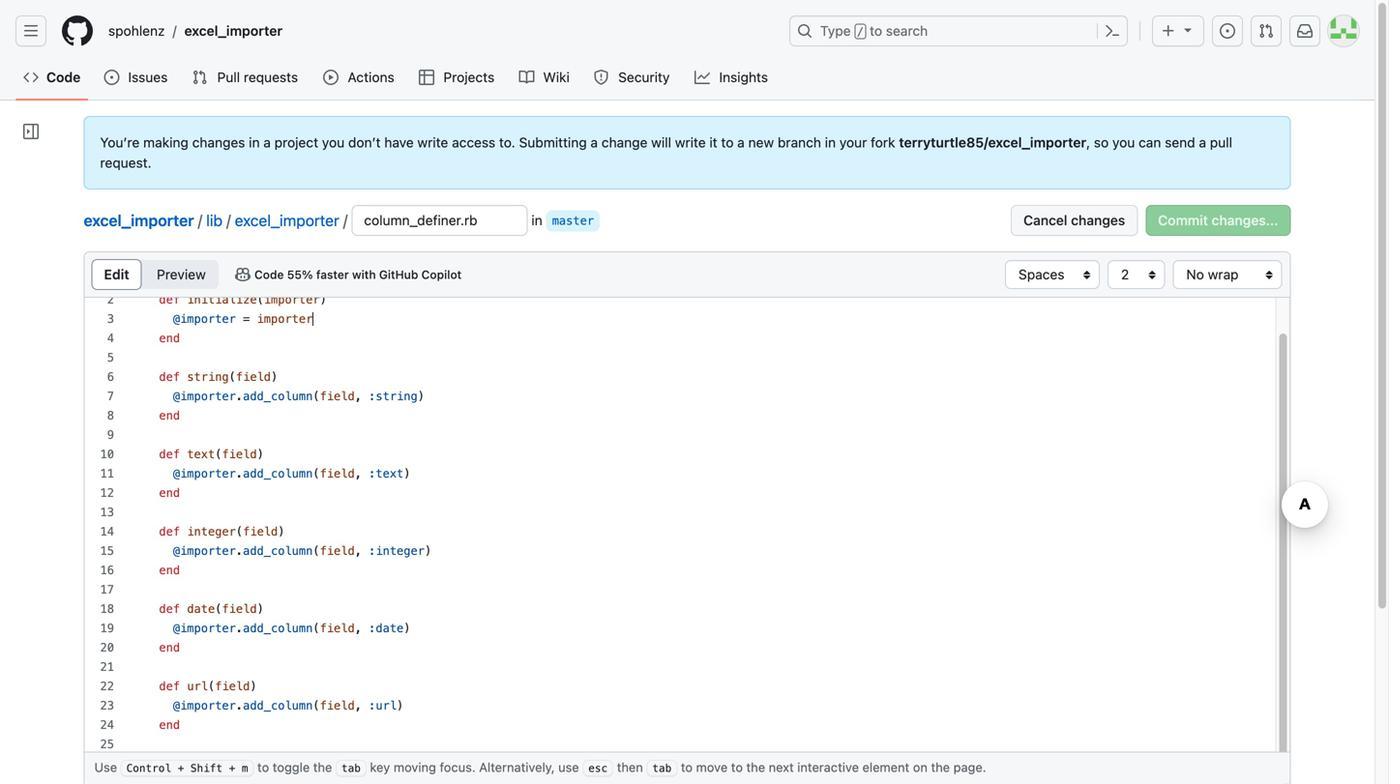 Task type: locate. For each thing, give the bounding box(es) containing it.
None text field
[[130, 263, 1276, 785]]

page.
[[954, 760, 986, 775]]

/ for excel_importer
[[198, 211, 202, 230]]

, inside 'def url ( field ) @importer . add_column ( field , :url ) end'
[[355, 700, 362, 713]]

@importer down text
[[173, 467, 236, 481]]

, inside def date ( field ) @importer . add_column ( field , :date ) end
[[355, 622, 362, 636]]

you right so
[[1113, 134, 1135, 150]]

0 vertical spatial changes
[[192, 134, 245, 150]]

toggle
[[273, 760, 310, 775]]

code right code icon on the left
[[46, 69, 81, 85]]

9
[[107, 429, 114, 442]]

write right have
[[417, 134, 448, 150]]

, left :string
[[355, 390, 362, 403]]

, for def date ( field ) @importer . add_column ( field , :date ) end
[[355, 622, 362, 636]]

4
[[107, 332, 114, 345]]

5 . from the top
[[236, 700, 243, 713]]

preview button
[[143, 259, 220, 290]]

add_column for url
[[243, 700, 313, 713]]

def for def custom ( field , proc )
[[159, 758, 180, 771]]

access
[[452, 134, 496, 150]]

def left the integer
[[159, 525, 180, 539]]

, for def url ( field ) @importer . add_column ( field , :url ) end
[[355, 700, 362, 713]]

1 horizontal spatial +
[[229, 763, 235, 775]]

0 vertical spatial importer
[[264, 293, 320, 307]]

book image
[[519, 70, 535, 85]]

/
[[173, 23, 177, 39], [857, 25, 864, 39], [198, 211, 202, 230], [226, 211, 231, 230], [343, 211, 348, 230]]

field left :url on the bottom left of page
[[320, 700, 355, 713]]

2 you from the left
[[1113, 134, 1135, 150]]

2
[[107, 293, 114, 307]]

excel_importer link up pull
[[177, 15, 290, 46]]

@importer for url
[[173, 700, 236, 713]]

def inside def text ( field ) @importer . add_column ( field , :text ) end
[[159, 448, 180, 462]]

2 @importer from the top
[[173, 390, 236, 403]]

26
[[100, 758, 114, 771]]

def for def initialize ( importer ) @importer = importer end
[[159, 293, 180, 307]]

1 the from the left
[[313, 760, 332, 775]]

3 def from the top
[[159, 448, 180, 462]]

1 . from the top
[[236, 390, 243, 403]]

issue opened image
[[1220, 23, 1236, 39]]

7 def from the top
[[159, 758, 180, 771]]

3 the from the left
[[931, 760, 950, 775]]

@importer down string
[[173, 390, 236, 403]]

write
[[417, 134, 448, 150], [675, 134, 706, 150]]

a left change
[[591, 134, 598, 150]]

14
[[100, 525, 114, 539]]

3 @importer from the top
[[173, 467, 236, 481]]

tab left key at left bottom
[[342, 763, 361, 775]]

def inside 'def url ( field ) @importer . add_column ( field , :url ) end'
[[159, 680, 180, 694]]

. down the integer
[[236, 545, 243, 558]]

excel_importer up 55%
[[235, 211, 339, 230]]

25
[[100, 738, 114, 752]]

0 horizontal spatial code
[[46, 69, 81, 85]]

end right 4
[[159, 332, 180, 345]]

def left date at the bottom left of page
[[159, 603, 180, 616]]

2 . from the top
[[236, 467, 243, 481]]

@importer inside def date ( field ) @importer . add_column ( field , :date ) end
[[173, 622, 236, 636]]

code right copilot icon
[[255, 268, 284, 282]]

def left text
[[159, 448, 180, 462]]

end inside def date ( field ) @importer . add_column ( field , :date ) end
[[159, 641, 180, 655]]

field left :string
[[320, 390, 355, 403]]

add_column inside "def string ( field ) @importer . add_column ( field , :string ) end"
[[243, 390, 313, 403]]

, for def string ( field ) @importer . add_column ( field , :string ) end
[[355, 390, 362, 403]]

string
[[187, 371, 229, 384]]

a left new
[[737, 134, 745, 150]]

importer down 55%
[[264, 293, 320, 307]]

=
[[243, 313, 250, 326]]

can
[[1139, 134, 1161, 150]]

alternatively,
[[479, 760, 555, 775]]

0 horizontal spatial +
[[178, 763, 184, 775]]

. up 'def url ( field ) @importer . add_column ( field , :url ) end'
[[236, 622, 243, 636]]

end up control
[[159, 719, 180, 732]]

excel_importer link up 55%
[[235, 211, 339, 230]]

have
[[384, 134, 414, 150]]

@importer inside def text ( field ) @importer . add_column ( field , :text ) end
[[173, 467, 236, 481]]

def string ( field ) @importer . add_column ( field , :string ) end
[[159, 371, 425, 423]]

/ inside 'type / to search'
[[857, 25, 864, 39]]

@importer down date at the bottom left of page
[[173, 622, 236, 636]]

, left proc
[[271, 758, 278, 771]]

the right on
[[931, 760, 950, 775]]

end inside def initialize ( importer ) @importer = importer end
[[159, 332, 180, 345]]

1 def from the top
[[159, 293, 180, 307]]

, inside def text ( field ) @importer . add_column ( field , :text ) end
[[355, 467, 362, 481]]

region
[[85, 263, 1290, 785]]

4 a from the left
[[1199, 134, 1207, 150]]

5 end from the top
[[159, 641, 180, 655]]

+ left shift
[[178, 763, 184, 775]]

wiki link
[[511, 63, 578, 92]]

@importer inside def initialize ( importer ) @importer = importer end
[[173, 313, 236, 326]]

. inside def text ( field ) @importer . add_column ( field , :text ) end
[[236, 467, 243, 481]]

23
[[100, 700, 114, 713]]

you
[[322, 134, 345, 150], [1113, 134, 1135, 150]]

, inside def integer ( field ) @importer . add_column ( field , :integer ) end
[[355, 545, 362, 558]]

. inside def integer ( field ) @importer . add_column ( field , :integer ) end
[[236, 545, 243, 558]]

22
[[100, 680, 114, 694]]

. inside def date ( field ) @importer . add_column ( field , :date ) end
[[236, 622, 243, 636]]

branch
[[778, 134, 821, 150]]

def down preview button
[[159, 293, 180, 307]]

to right it
[[721, 134, 734, 150]]

changes right making at the top of the page
[[192, 134, 245, 150]]

0 horizontal spatial write
[[417, 134, 448, 150]]

actions
[[348, 69, 395, 85]]

,
[[1087, 134, 1091, 150], [355, 390, 362, 403], [355, 467, 362, 481], [355, 545, 362, 558], [355, 622, 362, 636], [355, 700, 362, 713], [271, 758, 278, 771]]

end right 12
[[159, 487, 180, 500]]

end inside 'def url ( field ) @importer . add_column ( field , :url ) end'
[[159, 719, 180, 732]]

will
[[651, 134, 672, 150]]

code 55% faster with github copilot button
[[226, 261, 470, 288]]

21
[[100, 661, 114, 674]]

(
[[257, 293, 264, 307], [229, 371, 236, 384], [313, 390, 320, 403], [215, 448, 222, 462], [313, 467, 320, 481], [236, 525, 243, 539], [313, 545, 320, 558], [215, 603, 222, 616], [313, 622, 320, 636], [208, 680, 215, 694], [313, 700, 320, 713], [229, 758, 236, 771]]

notifications image
[[1298, 23, 1313, 39]]

you're
[[100, 134, 140, 150]]

, left :date
[[355, 622, 362, 636]]

1 horizontal spatial you
[[1113, 134, 1135, 150]]

spohlenz
[[108, 23, 165, 39]]

) inside def initialize ( importer ) @importer = importer end
[[320, 293, 327, 307]]

list
[[101, 15, 778, 46]]

to left search
[[870, 23, 882, 39]]

, left ':text' on the bottom of the page
[[355, 467, 362, 481]]

0 horizontal spatial the
[[313, 760, 332, 775]]

1 horizontal spatial code
[[255, 268, 284, 282]]

add_column up proc
[[243, 700, 313, 713]]

16
[[100, 564, 114, 578]]

1 vertical spatial code
[[255, 268, 284, 282]]

2 the from the left
[[747, 760, 765, 775]]

end inside def text ( field ) @importer . add_column ( field , :text ) end
[[159, 487, 180, 500]]

2 a from the left
[[591, 134, 598, 150]]

excel_importer link
[[177, 15, 290, 46], [84, 211, 194, 230], [235, 211, 339, 230]]

@importer down initialize
[[173, 313, 236, 326]]

to right m
[[257, 760, 269, 775]]

lib link
[[206, 211, 223, 230]]

end for def date ( field ) @importer . add_column ( field , :date ) end
[[159, 641, 180, 655]]

wiki
[[543, 69, 570, 85]]

24
[[100, 719, 114, 732]]

0 horizontal spatial tab
[[342, 763, 361, 775]]

homepage image
[[62, 15, 93, 46]]

next
[[769, 760, 794, 775]]

tab
[[342, 763, 361, 775], [653, 763, 672, 775]]

17
[[100, 583, 114, 597]]

focus.
[[440, 760, 476, 775]]

/ up code 55% faster with github copilot popup button at the left
[[343, 211, 348, 230]]

0 horizontal spatial you
[[322, 134, 345, 150]]

/ right the type
[[857, 25, 864, 39]]

url
[[187, 680, 208, 694]]

add_column for string
[[243, 390, 313, 403]]

2 tab from the left
[[653, 763, 672, 775]]

code inside "link"
[[46, 69, 81, 85]]

to right move
[[731, 760, 743, 775]]

in left master link
[[532, 212, 543, 228]]

def inside def date ( field ) @importer . add_column ( field , :date ) end
[[159, 603, 180, 616]]

1 add_column from the top
[[243, 390, 313, 403]]

1 end from the top
[[159, 332, 180, 345]]

end inside def integer ( field ) @importer . add_column ( field , :integer ) end
[[159, 564, 180, 578]]

field right text
[[222, 448, 257, 462]]

:integer
[[369, 545, 425, 558]]

plus image
[[1161, 23, 1177, 39]]

3 end from the top
[[159, 487, 180, 500]]

5 add_column from the top
[[243, 700, 313, 713]]

4 @importer from the top
[[173, 545, 236, 558]]

def inside def initialize ( importer ) @importer = importer end
[[159, 293, 180, 307]]

. up the integer
[[236, 467, 243, 481]]

:date
[[369, 622, 404, 636]]

2 def from the top
[[159, 371, 180, 384]]

1 vertical spatial changes
[[1071, 212, 1126, 228]]

1 horizontal spatial changes
[[1071, 212, 1126, 228]]

18
[[100, 603, 114, 616]]

a left project
[[264, 134, 271, 150]]

def left shift
[[159, 758, 180, 771]]

.
[[236, 390, 243, 403], [236, 467, 243, 481], [236, 545, 243, 558], [236, 622, 243, 636], [236, 700, 243, 713]]

1 horizontal spatial the
[[747, 760, 765, 775]]

def left string
[[159, 371, 180, 384]]

. up def custom ( field , proc )
[[236, 700, 243, 713]]

code inside popup button
[[255, 268, 284, 282]]

. inside "def string ( field ) @importer . add_column ( field , :string ) end"
[[236, 390, 243, 403]]

4 add_column from the top
[[243, 622, 313, 636]]

add_column up 'def url ( field ) @importer . add_column ( field , :url ) end'
[[243, 622, 313, 636]]

end right 8
[[159, 409, 180, 423]]

5 def from the top
[[159, 603, 180, 616]]

cancel changes link
[[1011, 205, 1138, 236]]

5 @importer from the top
[[173, 622, 236, 636]]

side panel image
[[23, 124, 39, 139]]

add_column up def text ( field ) @importer . add_column ( field , :text ) end
[[243, 390, 313, 403]]

write left it
[[675, 134, 706, 150]]

2 end from the top
[[159, 409, 180, 423]]

@importer for text
[[173, 467, 236, 481]]

. inside 'def url ( field ) @importer . add_column ( field , :url ) end'
[[236, 700, 243, 713]]

excel_importer up edit mode element
[[84, 211, 194, 230]]

8
[[107, 409, 114, 423]]

field left :date
[[320, 622, 355, 636]]

)
[[320, 293, 327, 307], [271, 371, 278, 384], [418, 390, 425, 403], [257, 448, 264, 462], [404, 467, 411, 481], [278, 525, 285, 539], [425, 545, 432, 558], [257, 603, 264, 616], [404, 622, 411, 636], [250, 680, 257, 694], [397, 700, 404, 713], [313, 758, 320, 771]]

end for def integer ( field ) @importer . add_column ( field , :integer ) end
[[159, 564, 180, 578]]

type
[[820, 23, 851, 39]]

a left pull
[[1199, 134, 1207, 150]]

add_column down "def string ( field ) @importer . add_column ( field , :string ) end"
[[243, 467, 313, 481]]

3 . from the top
[[236, 545, 243, 558]]

def inside "def string ( field ) @importer . add_column ( field , :string ) end"
[[159, 371, 180, 384]]

6 end from the top
[[159, 719, 180, 732]]

git pull request image
[[1259, 23, 1274, 39]]

6 def from the top
[[159, 680, 180, 694]]

15
[[100, 545, 114, 558]]

master
[[552, 214, 594, 228]]

def inside def integer ( field ) @importer . add_column ( field , :integer ) end
[[159, 525, 180, 539]]

def for def text ( field ) @importer . add_column ( field , :text ) end
[[159, 448, 180, 462]]

4 def from the top
[[159, 525, 180, 539]]

/ left lib link
[[198, 211, 202, 230]]

1 horizontal spatial tab
[[653, 763, 672, 775]]

12
[[100, 487, 114, 500]]

with
[[352, 268, 376, 282]]

@importer inside def integer ( field ) @importer . add_column ( field , :integer ) end
[[173, 545, 236, 558]]

excel_importer link for code "link"
[[177, 15, 290, 46]]

code 55% faster with github copilot
[[255, 268, 462, 282]]

cancel
[[1024, 212, 1068, 228]]

0 vertical spatial code
[[46, 69, 81, 85]]

+
[[178, 763, 184, 775], [229, 763, 235, 775]]

. down def initialize ( importer ) @importer = importer end
[[236, 390, 243, 403]]

a inside , so you can send a pull request.
[[1199, 134, 1207, 150]]

/ right spohlenz
[[173, 23, 177, 39]]

you left don't
[[322, 134, 345, 150]]

add_column
[[243, 390, 313, 403], [243, 467, 313, 481], [243, 545, 313, 558], [243, 622, 313, 636], [243, 700, 313, 713]]

2 horizontal spatial the
[[931, 760, 950, 775]]

4 end from the top
[[159, 564, 180, 578]]

copilot image
[[235, 267, 251, 283]]

, left :url on the bottom left of page
[[355, 700, 362, 713]]

def
[[159, 293, 180, 307], [159, 371, 180, 384], [159, 448, 180, 462], [159, 525, 180, 539], [159, 603, 180, 616], [159, 680, 180, 694], [159, 758, 180, 771]]

add_column inside def integer ( field ) @importer . add_column ( field , :integer ) end
[[243, 545, 313, 558]]

, left so
[[1087, 134, 1091, 150]]

, inside "def string ( field ) @importer . add_column ( field , :string ) end"
[[355, 390, 362, 403]]

add_column down def text ( field ) @importer . add_column ( field , :text ) end
[[243, 545, 313, 558]]

issue opened image
[[104, 70, 119, 85]]

end right 20
[[159, 641, 180, 655]]

pull requests link
[[184, 63, 308, 92]]

@importer down the integer
[[173, 545, 236, 558]]

importer right the '='
[[257, 313, 313, 326]]

excel_importer inside spohlenz / excel_importer
[[184, 23, 283, 39]]

add_column inside 'def url ( field ) @importer . add_column ( field , :url ) end'
[[243, 700, 313, 713]]

1 vertical spatial importer
[[257, 313, 313, 326]]

4 . from the top
[[236, 622, 243, 636]]

2 add_column from the top
[[243, 467, 313, 481]]

@importer down the url
[[173, 700, 236, 713]]

end
[[159, 332, 180, 345], [159, 409, 180, 423], [159, 487, 180, 500], [159, 564, 180, 578], [159, 641, 180, 655], [159, 719, 180, 732]]

requests
[[244, 69, 298, 85]]

, left :integer
[[355, 545, 362, 558]]

changes
[[192, 134, 245, 150], [1071, 212, 1126, 228]]

def initialize ( importer ) @importer = importer end
[[159, 293, 327, 345]]

@importer inside 'def url ( field ) @importer . add_column ( field , :url ) end'
[[173, 700, 236, 713]]

code image
[[23, 70, 39, 85]]

in
[[249, 134, 260, 150], [825, 134, 836, 150], [532, 212, 543, 228]]

security link
[[586, 63, 679, 92]]

@importer inside "def string ( field ) @importer . add_column ( field , :string ) end"
[[173, 390, 236, 403]]

tab right 'then'
[[653, 763, 672, 775]]

end for def url ( field ) @importer . add_column ( field , :url ) end
[[159, 719, 180, 732]]

3 add_column from the top
[[243, 545, 313, 558]]

end right the 16
[[159, 564, 180, 578]]

1 @importer from the top
[[173, 313, 236, 326]]

def left the url
[[159, 680, 180, 694]]

+ left m
[[229, 763, 235, 775]]

@importer
[[173, 313, 236, 326], [173, 390, 236, 403], [173, 467, 236, 481], [173, 545, 236, 558], [173, 622, 236, 636], [173, 700, 236, 713]]

a
[[264, 134, 271, 150], [591, 134, 598, 150], [737, 134, 745, 150], [1199, 134, 1207, 150]]

preview
[[157, 267, 206, 283]]

initialize
[[187, 293, 257, 307]]

none text field containing def
[[130, 263, 1276, 785]]

the left next
[[747, 760, 765, 775]]

add_column inside def text ( field ) @importer . add_column ( field , :text ) end
[[243, 467, 313, 481]]

:url
[[369, 700, 397, 713]]

excel_importer up pull
[[184, 23, 283, 39]]

it
[[710, 134, 718, 150]]

6 @importer from the top
[[173, 700, 236, 713]]

def for def url ( field ) @importer . add_column ( field , :url ) end
[[159, 680, 180, 694]]

1 horizontal spatial write
[[675, 134, 706, 150]]

changes right cancel
[[1071, 212, 1126, 228]]

in master
[[532, 212, 594, 228]]

in left project
[[249, 134, 260, 150]]

use control + shift + m to toggle the tab key moving focus. alternatively, use esc then tab to move to the next interactive element on the page.
[[94, 760, 986, 775]]

add_column inside def date ( field ) @importer . add_column ( field , :date ) end
[[243, 622, 313, 636]]

in left your
[[825, 134, 836, 150]]

to
[[870, 23, 882, 39], [721, 134, 734, 150], [257, 760, 269, 775], [681, 760, 693, 775], [731, 760, 743, 775]]

submitting
[[519, 134, 587, 150]]

/ inside spohlenz / excel_importer
[[173, 23, 177, 39]]

the right proc
[[313, 760, 332, 775]]

3 a from the left
[[737, 134, 745, 150]]

10
[[100, 448, 114, 462]]

end inside "def string ( field ) @importer . add_column ( field , :string ) end"
[[159, 409, 180, 423]]



Task type: vqa. For each thing, say whether or not it's contained in the screenshot.
"@applelee2's untitled project" link
no



Task type: describe. For each thing, give the bounding box(es) containing it.
region containing 2 3 4 5 6 7 8 9 10 11 12 13 14 15 16 17 18 19 20 21 22 23 24 25 26
[[85, 263, 1290, 785]]

git pull request image
[[192, 70, 208, 85]]

. for text
[[236, 467, 243, 481]]

edit button
[[91, 259, 142, 290]]

19
[[100, 622, 114, 636]]

, inside , so you can send a pull request.
[[1087, 134, 1091, 150]]

custom
[[187, 758, 229, 771]]

field right date at the bottom left of page
[[222, 603, 257, 616]]

@importer for initialize
[[173, 313, 236, 326]]

shift
[[191, 763, 223, 775]]

pull
[[1210, 134, 1233, 150]]

fork
[[871, 134, 895, 150]]

6
[[107, 371, 114, 384]]

code link
[[15, 63, 88, 92]]

7
[[107, 390, 114, 403]]

date
[[187, 603, 215, 616]]

you're making changes in a project you don't have write access to. submitting a change will write it to a new branch in your fork terryturtle85/excel_importer
[[100, 134, 1087, 150]]

change
[[602, 134, 648, 150]]

field right string
[[236, 371, 271, 384]]

end for def text ( field ) @importer . add_column ( field , :text ) end
[[159, 487, 180, 500]]

:text
[[369, 467, 404, 481]]

list containing spohlenz / excel_importer
[[101, 15, 778, 46]]

. for string
[[236, 390, 243, 403]]

end for def string ( field ) @importer . add_column ( field , :string ) end
[[159, 409, 180, 423]]

2 3 4 5 6 7 8 9 10 11 12 13 14 15 16 17 18 19 20 21 22 23 24 25 26
[[100, 293, 114, 771]]

search
[[886, 23, 928, 39]]

type / to search
[[820, 23, 928, 39]]

to left move
[[681, 760, 693, 775]]

so
[[1094, 134, 1109, 150]]

spohlenz link
[[101, 15, 173, 46]]

3
[[107, 313, 114, 326]]

1 tab from the left
[[342, 763, 361, 775]]

File name text field
[[353, 206, 527, 235]]

1 horizontal spatial in
[[532, 212, 543, 228]]

master link
[[546, 210, 600, 231]]

1 write from the left
[[417, 134, 448, 150]]

insights link
[[687, 63, 777, 92]]

control
[[126, 763, 171, 775]]

field left :integer
[[320, 545, 355, 558]]

command palette image
[[1105, 23, 1120, 39]]

def for def date ( field ) @importer . add_column ( field , :date ) end
[[159, 603, 180, 616]]

0 horizontal spatial changes
[[192, 134, 245, 150]]

commit changes... button
[[1146, 205, 1291, 236]]

1 you from the left
[[322, 134, 345, 150]]

projects
[[444, 69, 495, 85]]

( inside def initialize ( importer ) @importer = importer end
[[257, 293, 264, 307]]

:string
[[369, 390, 418, 403]]

def for def string ( field ) @importer . add_column ( field , :string ) end
[[159, 371, 180, 384]]

moving
[[394, 760, 436, 775]]

edit mode element
[[91, 259, 220, 290]]

graph image
[[695, 70, 710, 85]]

def date ( field ) @importer . add_column ( field , :date ) end
[[159, 603, 411, 655]]

faster
[[316, 268, 349, 282]]

excel_importer / lib / excel_importer
[[84, 211, 339, 230]]

proc
[[285, 758, 313, 771]]

. for integer
[[236, 545, 243, 558]]

edit
[[104, 267, 129, 283]]

your
[[840, 134, 867, 150]]

. for date
[[236, 622, 243, 636]]

5
[[107, 351, 114, 365]]

field left ':text' on the bottom of the page
[[320, 467, 355, 481]]

move
[[696, 760, 728, 775]]

excel_importer link up edit mode element
[[84, 211, 194, 230]]

field left toggle
[[236, 758, 271, 771]]

use
[[558, 760, 579, 775]]

actions link
[[316, 63, 404, 92]]

project
[[274, 134, 318, 150]]

13
[[100, 506, 114, 520]]

/ for type
[[857, 25, 864, 39]]

, for def integer ( field ) @importer . add_column ( field , :integer ) end
[[355, 545, 362, 558]]

cancel changes
[[1024, 212, 1126, 228]]

add_column for integer
[[243, 545, 313, 558]]

field right the integer
[[243, 525, 278, 539]]

you inside , so you can send a pull request.
[[1113, 134, 1135, 150]]

add_column for text
[[243, 467, 313, 481]]

2 horizontal spatial in
[[825, 134, 836, 150]]

to.
[[499, 134, 515, 150]]

element
[[863, 760, 910, 775]]

code for code 55% faster with github copilot
[[255, 268, 284, 282]]

github
[[379, 268, 418, 282]]

add_column for date
[[243, 622, 313, 636]]

commit
[[1158, 212, 1208, 228]]

table image
[[419, 70, 434, 85]]

excel_importer link for cancel changes link
[[235, 211, 339, 230]]

def integer ( field ) @importer . add_column ( field , :integer ) end
[[159, 525, 432, 578]]

@importer for string
[[173, 390, 236, 403]]

def custom ( field , proc )
[[159, 758, 320, 771]]

security
[[618, 69, 670, 85]]

, for def text ( field ) @importer . add_column ( field , :text ) end
[[355, 467, 362, 481]]

request.
[[100, 155, 152, 171]]

, so you can send a pull request.
[[100, 134, 1233, 171]]

/ for spohlenz
[[173, 23, 177, 39]]

changes...
[[1212, 212, 1279, 228]]

issues link
[[96, 63, 177, 92]]

1 + from the left
[[178, 763, 184, 775]]

2 write from the left
[[675, 134, 706, 150]]

/ right lib
[[226, 211, 231, 230]]

20
[[100, 641, 114, 655]]

spohlenz / excel_importer
[[108, 23, 283, 39]]

triangle down image
[[1180, 22, 1196, 37]]

code for code
[[46, 69, 81, 85]]

0 horizontal spatial in
[[249, 134, 260, 150]]

2 + from the left
[[229, 763, 235, 775]]

def for def integer ( field ) @importer . add_column ( field , :integer ) end
[[159, 525, 180, 539]]

@importer for date
[[173, 622, 236, 636]]

text
[[187, 448, 215, 462]]

new
[[748, 134, 774, 150]]

1 a from the left
[[264, 134, 271, 150]]

def text ( field ) @importer . add_column ( field , :text ) end
[[159, 448, 411, 500]]

don't
[[348, 134, 381, 150]]

key
[[370, 760, 390, 775]]

def url ( field ) @importer . add_column ( field , :url ) end
[[159, 680, 404, 732]]

insights
[[719, 69, 768, 85]]

on
[[913, 760, 928, 775]]

field right the url
[[215, 680, 250, 694]]

send
[[1165, 134, 1196, 150]]

. for url
[[236, 700, 243, 713]]

integer
[[187, 525, 236, 539]]

shield image
[[594, 70, 609, 85]]

esc
[[589, 763, 608, 775]]

play image
[[323, 70, 339, 85]]

11
[[100, 467, 114, 481]]

@importer for integer
[[173, 545, 236, 558]]

terryturtle85/excel_importer
[[899, 134, 1087, 150]]

making
[[143, 134, 189, 150]]



